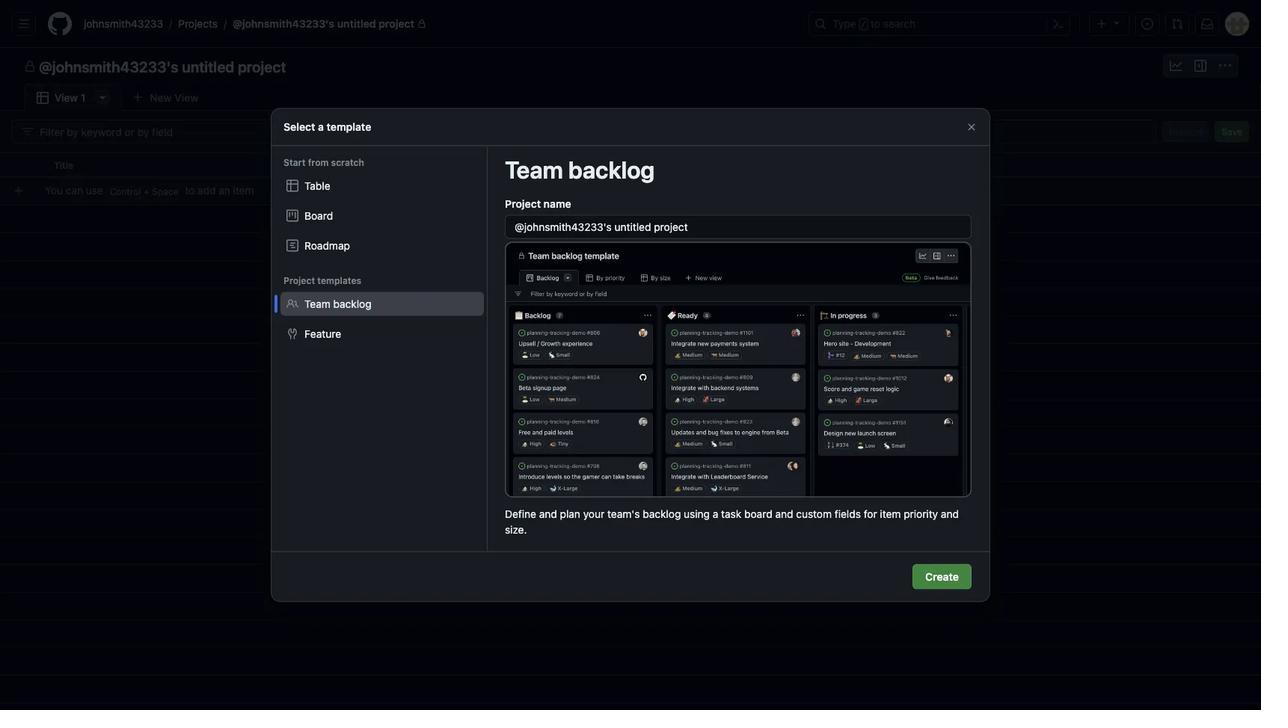Task type: describe. For each thing, give the bounding box(es) containing it.
issue opened image
[[1142, 18, 1154, 30]]

triangle down image
[[1111, 17, 1123, 29]]

johnsmith43233 / projects /
[[84, 18, 227, 30]]

template
[[327, 121, 371, 133]]

priority
[[904, 509, 938, 521]]

start from scratch element
[[272, 174, 487, 258]]

sc 9kayk9 0 image inside view filters region
[[22, 126, 34, 138]]

1
[[81, 92, 85, 104]]

sc 9kayk9 0 image down the git pull request image
[[1170, 60, 1182, 72]]

assignees
[[541, 160, 586, 171]]

name
[[544, 198, 571, 210]]

backlog inside define and plan your team's backlog using a task board and custom fields for item priority and size.
[[643, 509, 681, 521]]

sc 9kayk9 0 image up "view 1" link
[[24, 61, 36, 73]]

save button
[[1215, 121, 1249, 142]]

view inside popup button
[[175, 91, 199, 104]]

templates
[[317, 276, 362, 286]]

untitled inside project "navigation"
[[182, 58, 234, 75]]

project templates element
[[272, 292, 487, 346]]

1 column header from the left
[[0, 153, 45, 178]]

project navigation
[[0, 48, 1261, 84]]

plan
[[560, 509, 581, 521]]

sc 9kayk9 0 image inside "view 1" link
[[37, 92, 49, 104]]

select a template alert dialog
[[272, 109, 990, 602]]

define and plan your team's backlog using a task board and custom fields for item priority and size.
[[505, 509, 959, 537]]

project inside @johnsmith43233's untitled project link
[[379, 18, 414, 30]]

team inside "element"
[[304, 298, 331, 310]]

2 column header from the left
[[681, 153, 830, 178]]

view 1
[[55, 92, 85, 104]]

your
[[583, 509, 605, 521]]

you
[[45, 184, 63, 197]]

search
[[883, 18, 916, 30]]

for
[[864, 509, 877, 521]]

johnsmith43233 link
[[78, 12, 169, 36]]

table image
[[287, 180, 299, 192]]

row inside grid
[[6, 177, 1261, 205]]

you can use control + space to add an item
[[45, 184, 254, 197]]

start from scratch
[[284, 157, 364, 168]]

project for project templates
[[284, 276, 315, 286]]

untitled inside list
[[337, 18, 376, 30]]

people image
[[287, 298, 299, 310]]

git pull request image
[[1172, 18, 1184, 30]]

use
[[86, 184, 103, 197]]

define and plan your team's backlog using a task board and custom fields for item priority and size. image
[[505, 242, 972, 498]]

to inside the you can use control + space to add an item
[[185, 184, 195, 197]]

select
[[284, 121, 315, 133]]

roadmap element
[[281, 234, 484, 258]]

lock image
[[417, 19, 426, 28]]

control
[[110, 187, 141, 197]]

projects
[[178, 18, 218, 30]]

select a template
[[284, 121, 371, 133]]

feature
[[304, 328, 341, 340]]

team backlog region
[[0, 0, 1261, 711]]

board element
[[281, 204, 484, 228]]

tab panel containing you can use
[[0, 111, 1261, 711]]

project name
[[505, 198, 571, 210]]

close image
[[966, 121, 978, 133]]

team backlog element
[[281, 292, 484, 316]]

list containing johnsmith43233 / projects /
[[78, 12, 800, 36]]

+
[[144, 187, 149, 197]]

tab list containing new view
[[24, 84, 232, 111]]

2 sc 9kayk9 0 image from the left
[[1219, 60, 1231, 72]]

item inside the you can use control + space to add an item
[[233, 184, 254, 197]]

/ for johnsmith43233
[[169, 18, 172, 30]]

discard
[[1169, 126, 1202, 137]]

item inside define and plan your team's backlog using a task board and custom fields for item priority and size.
[[880, 509, 901, 521]]



Task type: vqa. For each thing, say whether or not it's contained in the screenshot.
right Team
yes



Task type: locate. For each thing, give the bounding box(es) containing it.
table element
[[281, 174, 484, 198]]

view options for view 1 image
[[97, 91, 109, 103]]

row down the assignees column options image
[[6, 177, 1261, 205]]

0 vertical spatial team backlog
[[505, 155, 655, 184]]

1 horizontal spatial untitled
[[337, 18, 376, 30]]

can
[[66, 184, 83, 197]]

plus image
[[1096, 18, 1108, 30]]

1 vertical spatial a
[[713, 509, 718, 521]]

0 horizontal spatial project
[[284, 276, 315, 286]]

a right the select
[[318, 121, 324, 133]]

grid
[[0, 153, 1261, 711]]

title column options image
[[506, 159, 518, 171]]

2 view from the left
[[55, 92, 78, 104]]

sc 9kayk9 0 image
[[1170, 60, 1182, 72], [24, 61, 36, 73], [37, 92, 49, 104], [22, 126, 34, 138]]

projects link
[[172, 12, 224, 36]]

size.
[[505, 524, 527, 537]]

1 and from the left
[[539, 509, 557, 521]]

@johnsmith43233's untitled project link
[[227, 12, 432, 36]]

grid containing you can use
[[0, 153, 1261, 711]]

1 sc 9kayk9 0 image from the left
[[1195, 60, 1207, 72]]

view
[[175, 91, 199, 104], [55, 92, 78, 104]]

0 vertical spatial team
[[505, 155, 563, 184]]

row containing title
[[0, 153, 1261, 178]]

and right priority
[[941, 509, 959, 521]]

/ right projects
[[224, 18, 227, 30]]

create new item or add existing item image
[[13, 185, 25, 197]]

a inside define and plan your team's backlog using a task board and custom fields for item priority and size.
[[713, 509, 718, 521]]

sc 9kayk9 0 image up save
[[1219, 60, 1231, 72]]

/ inside type / to search
[[861, 19, 866, 30]]

a left task
[[713, 509, 718, 521]]

sc 9kayk9 0 image left the 'view 1'
[[37, 92, 49, 104]]

team backlog down the templates
[[304, 298, 372, 310]]

team backlog up name
[[505, 155, 655, 184]]

new view button
[[122, 86, 208, 110]]

fields
[[835, 509, 861, 521]]

0 horizontal spatial item
[[233, 184, 254, 197]]

view right new
[[175, 91, 199, 104]]

using
[[684, 509, 710, 521]]

0 vertical spatial @johnsmith43233's untitled project
[[233, 18, 414, 30]]

table
[[304, 180, 330, 192]]

3 and from the left
[[941, 509, 959, 521]]

sc 9kayk9 0 image down "view 1" link
[[22, 126, 34, 138]]

backlog down the templates
[[333, 298, 372, 310]]

project roadmap image
[[287, 240, 299, 252]]

backlog
[[568, 155, 655, 184], [333, 298, 372, 310], [643, 509, 681, 521]]

untitled
[[337, 18, 376, 30], [182, 58, 234, 75]]

team backlog
[[505, 155, 655, 184], [304, 298, 372, 310]]

save
[[1222, 126, 1243, 137]]

new
[[150, 91, 172, 104]]

tab panel
[[0, 111, 1261, 711]]

1 vertical spatial @johnsmith43233's
[[39, 58, 178, 75]]

add
[[198, 184, 216, 197]]

1 horizontal spatial item
[[880, 509, 901, 521]]

and
[[539, 509, 557, 521], [775, 509, 793, 521], [941, 509, 959, 521]]

project for project name
[[505, 198, 541, 210]]

row
[[0, 153, 1261, 178], [6, 177, 1261, 205]]

view filters region
[[12, 120, 1249, 144]]

team backlog inside "element"
[[304, 298, 372, 310]]

2 vertical spatial backlog
[[643, 509, 681, 521]]

0 horizontal spatial to
[[185, 184, 195, 197]]

1 vertical spatial @johnsmith43233's untitled project
[[39, 58, 286, 75]]

backlog inside "element"
[[333, 298, 372, 310]]

discard button
[[1163, 121, 1209, 142]]

board
[[304, 209, 333, 222]]

tab list
[[24, 84, 232, 111]]

1 view from the left
[[175, 91, 199, 104]]

0 vertical spatial backlog
[[568, 155, 655, 184]]

project
[[379, 18, 414, 30], [238, 58, 286, 75]]

define
[[505, 509, 536, 521]]

Project name text field
[[506, 216, 971, 238]]

project left lock icon
[[379, 18, 414, 30]]

custom
[[796, 509, 832, 521]]

@johnsmith43233's inside @johnsmith43233's untitled project link
[[233, 18, 335, 30]]

team down project templates
[[304, 298, 331, 310]]

team's
[[607, 509, 640, 521]]

1 horizontal spatial sc 9kayk9 0 image
[[1219, 60, 1231, 72]]

start
[[284, 157, 306, 168]]

board
[[744, 509, 773, 521]]

project
[[505, 198, 541, 210], [284, 276, 315, 286]]

scratch
[[331, 157, 364, 168]]

backlog down view filters region
[[568, 155, 655, 184]]

and right board
[[775, 509, 793, 521]]

item right for
[[880, 509, 901, 521]]

notifications image
[[1201, 18, 1213, 30]]

0 horizontal spatial project
[[238, 58, 286, 75]]

item right an
[[233, 184, 254, 197]]

homepage image
[[48, 12, 72, 36]]

/ right type
[[861, 19, 866, 30]]

@johnsmith43233's inside project "navigation"
[[39, 58, 178, 75]]

1 horizontal spatial team
[[505, 155, 563, 184]]

@johnsmith43233's untitled project inside project "navigation"
[[39, 58, 286, 75]]

1 horizontal spatial @johnsmith43233's
[[233, 18, 335, 30]]

2 horizontal spatial /
[[861, 19, 866, 30]]

1 vertical spatial backlog
[[333, 298, 372, 310]]

0 horizontal spatial team backlog
[[304, 298, 372, 310]]

1 horizontal spatial a
[[713, 509, 718, 521]]

1 horizontal spatial project
[[379, 18, 414, 30]]

tools image
[[287, 328, 299, 340]]

roadmap
[[304, 239, 350, 252]]

from
[[308, 157, 329, 168]]

1 horizontal spatial project
[[505, 198, 541, 210]]

2 and from the left
[[775, 509, 793, 521]]

feature element
[[281, 322, 484, 346]]

row containing you can use
[[6, 177, 1261, 205]]

to
[[871, 18, 881, 30], [185, 184, 195, 197]]

project up people icon
[[284, 276, 315, 286]]

0 horizontal spatial /
[[169, 18, 172, 30]]

column header
[[0, 153, 45, 178], [681, 153, 830, 178], [830, 153, 868, 178]]

type
[[833, 18, 856, 30]]

view left 1
[[55, 92, 78, 104]]

type / to search
[[833, 18, 916, 30]]

team up project name
[[505, 155, 563, 184]]

0 vertical spatial @johnsmith43233's
[[233, 18, 335, 30]]

to left add
[[185, 184, 195, 197]]

1 horizontal spatial and
[[775, 509, 793, 521]]

sc 9kayk9 0 image
[[1195, 60, 1207, 72], [1219, 60, 1231, 72]]

1 vertical spatial team backlog
[[304, 298, 372, 310]]

0 horizontal spatial untitled
[[182, 58, 234, 75]]

0 vertical spatial untitled
[[337, 18, 376, 30]]

0 horizontal spatial view
[[55, 92, 78, 104]]

title
[[54, 160, 73, 171]]

sc 9kayk9 0 image down notifications image
[[1195, 60, 1207, 72]]

a
[[318, 121, 324, 133], [713, 509, 718, 521]]

row down view filters region
[[0, 153, 1261, 178]]

0 vertical spatial to
[[871, 18, 881, 30]]

1 vertical spatial untitled
[[182, 58, 234, 75]]

space
[[152, 187, 178, 197]]

project image
[[287, 210, 299, 222]]

0 horizontal spatial sc 9kayk9 0 image
[[1195, 60, 1207, 72]]

1 vertical spatial project
[[238, 58, 286, 75]]

0 vertical spatial a
[[318, 121, 324, 133]]

0 vertical spatial item
[[233, 184, 254, 197]]

untitled left lock icon
[[337, 18, 376, 30]]

team
[[505, 155, 563, 184], [304, 298, 331, 310]]

0 vertical spatial project
[[505, 198, 541, 210]]

0 horizontal spatial @johnsmith43233's
[[39, 58, 178, 75]]

and left plan
[[539, 509, 557, 521]]

1 horizontal spatial /
[[224, 18, 227, 30]]

project up the select
[[238, 58, 286, 75]]

list
[[78, 12, 800, 36]]

assignees column options image
[[655, 159, 667, 171]]

3 column header from the left
[[830, 153, 868, 178]]

1 vertical spatial item
[[880, 509, 901, 521]]

/
[[169, 18, 172, 30], [224, 18, 227, 30], [861, 19, 866, 30]]

command palette image
[[1053, 18, 1065, 30]]

johnsmith43233
[[84, 18, 163, 30]]

1 vertical spatial team
[[304, 298, 331, 310]]

new view
[[150, 91, 199, 104]]

0 horizontal spatial a
[[318, 121, 324, 133]]

view 1 link
[[24, 84, 122, 111]]

0 horizontal spatial and
[[539, 509, 557, 521]]

untitled down projects link
[[182, 58, 234, 75]]

/ for type
[[861, 19, 866, 30]]

backlog left using
[[643, 509, 681, 521]]

to left "search"
[[871, 18, 881, 30]]

task
[[721, 509, 742, 521]]

an
[[219, 184, 230, 197]]

1 vertical spatial to
[[185, 184, 195, 197]]

1 horizontal spatial team backlog
[[505, 155, 655, 184]]

1 horizontal spatial view
[[175, 91, 199, 104]]

/ left projects
[[169, 18, 172, 30]]

@johnsmith43233's untitled project
[[233, 18, 414, 30], [39, 58, 286, 75]]

project templates
[[284, 276, 362, 286]]

1 vertical spatial project
[[284, 276, 315, 286]]

2 horizontal spatial and
[[941, 509, 959, 521]]

@johnsmith43233's untitled project inside @johnsmith43233's untitled project link
[[233, 18, 414, 30]]

project left name
[[505, 198, 541, 210]]

item
[[233, 184, 254, 197], [880, 509, 901, 521]]

project inside project "navigation"
[[238, 58, 286, 75]]

1 horizontal spatial to
[[871, 18, 881, 30]]

0 vertical spatial project
[[379, 18, 414, 30]]

@johnsmith43233's
[[233, 18, 335, 30], [39, 58, 178, 75]]

0 horizontal spatial team
[[304, 298, 331, 310]]



